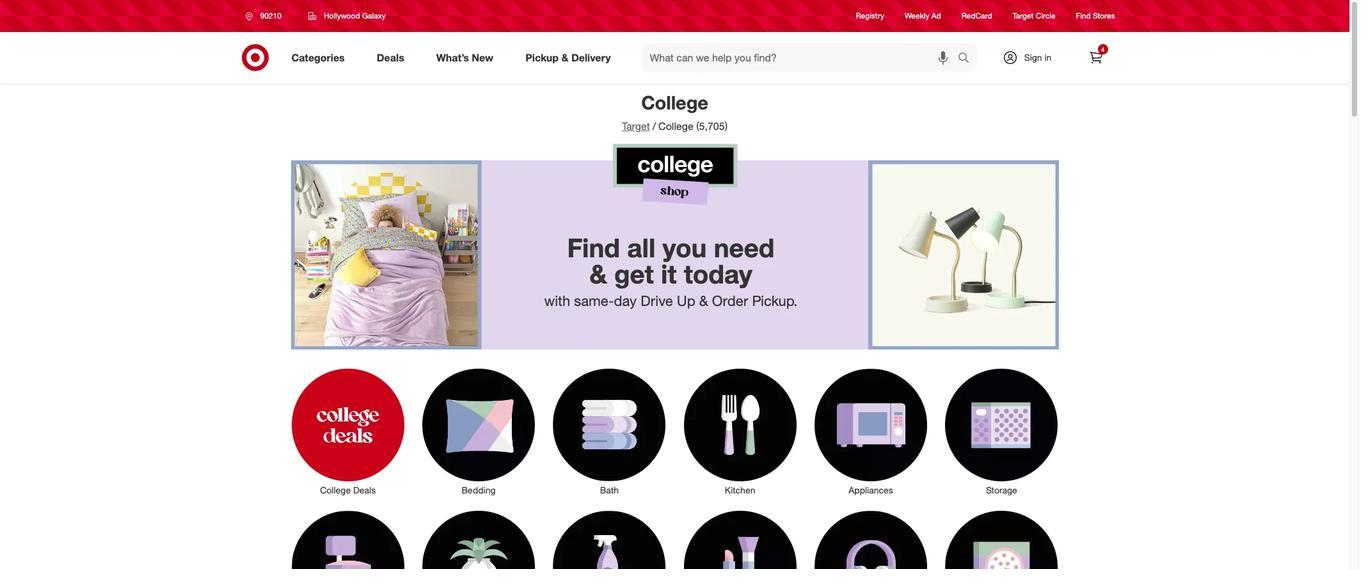 Task type: vqa. For each thing, say whether or not it's contained in the screenshot.
topmost find
yes



Task type: locate. For each thing, give the bounding box(es) containing it.
find inside find all you need & get it today
[[567, 232, 620, 264]]

0 vertical spatial college
[[641, 91, 708, 114]]

1 horizontal spatial &
[[590, 258, 607, 290]]

& up same-
[[590, 258, 607, 290]]

search
[[952, 52, 983, 65]]

2 horizontal spatial &
[[699, 292, 708, 309]]

delivery
[[572, 51, 611, 64]]

2 vertical spatial &
[[699, 292, 708, 309]]

what's
[[436, 51, 469, 64]]

bath link
[[544, 366, 675, 497]]

college
[[641, 91, 708, 114], [659, 120, 694, 132], [320, 485, 351, 495]]

day
[[614, 292, 637, 309]]

0 vertical spatial &
[[562, 51, 569, 64]]

pickup & delivery link
[[515, 44, 627, 72]]

registry
[[856, 11, 885, 21]]

1 horizontal spatial target
[[1013, 11, 1034, 21]]

sign in link
[[992, 44, 1072, 72]]

find left all
[[567, 232, 620, 264]]

redcard link
[[962, 11, 992, 21]]

weekly
[[905, 11, 930, 21]]

& right pickup
[[562, 51, 569, 64]]

same-
[[574, 292, 614, 309]]

target link
[[622, 120, 650, 132]]

deals
[[377, 51, 404, 64], [353, 485, 376, 495]]

find left the stores
[[1076, 11, 1091, 21]]

0 vertical spatial target
[[1013, 11, 1034, 21]]

& right up
[[699, 292, 708, 309]]

find for find stores
[[1076, 11, 1091, 21]]

bedding link
[[413, 366, 544, 497]]

new
[[472, 51, 494, 64]]

0 vertical spatial deals
[[377, 51, 404, 64]]

search button
[[952, 44, 983, 74]]

need
[[714, 232, 775, 264]]

1 vertical spatial deals
[[353, 485, 376, 495]]

&
[[562, 51, 569, 64], [590, 258, 607, 290], [699, 292, 708, 309]]

0 horizontal spatial deals
[[353, 485, 376, 495]]

1 vertical spatial find
[[567, 232, 620, 264]]

hollywood galaxy button
[[300, 4, 394, 28]]

0 horizontal spatial target
[[622, 120, 650, 132]]

appliances
[[849, 485, 893, 495]]

find
[[1076, 11, 1091, 21], [567, 232, 620, 264]]

1 vertical spatial target
[[622, 120, 650, 132]]

0 vertical spatial find
[[1076, 11, 1091, 21]]

kitchen link
[[675, 366, 806, 497]]

target circle
[[1013, 11, 1056, 21]]

4 link
[[1082, 44, 1110, 72]]

bedding
[[462, 485, 496, 495]]

1 horizontal spatial deals
[[377, 51, 404, 64]]

target
[[1013, 11, 1034, 21], [622, 120, 650, 132]]

with
[[544, 292, 570, 309]]

target left /
[[622, 120, 650, 132]]

weekly ad link
[[905, 11, 941, 21]]

all
[[627, 232, 656, 264]]

target left circle
[[1013, 11, 1034, 21]]

1 vertical spatial &
[[590, 258, 607, 290]]

find stores link
[[1076, 11, 1115, 21]]

storage link
[[936, 366, 1067, 497]]

hollywood galaxy
[[324, 11, 386, 20]]

1 horizontal spatial find
[[1076, 11, 1091, 21]]

4
[[1101, 45, 1105, 53]]

0 horizontal spatial find
[[567, 232, 620, 264]]

get
[[614, 258, 654, 290]]

pickup & delivery
[[526, 51, 611, 64]]

90210 button
[[237, 4, 295, 28]]

2 vertical spatial college
[[320, 485, 351, 495]]

college for college deals
[[320, 485, 351, 495]]



Task type: describe. For each thing, give the bounding box(es) containing it.
0 horizontal spatial &
[[562, 51, 569, 64]]

(5,705)
[[697, 120, 728, 132]]

in
[[1045, 52, 1052, 63]]

find all you need & get it today
[[567, 232, 775, 290]]

redcard
[[962, 11, 992, 21]]

categories link
[[281, 44, 361, 72]]

galaxy
[[362, 11, 386, 20]]

college for college target / college (5,705)
[[641, 91, 708, 114]]

& inside find all you need & get it today
[[590, 258, 607, 290]]

what's new link
[[425, 44, 510, 72]]

order
[[712, 292, 748, 309]]

circle
[[1036, 11, 1056, 21]]

sign
[[1024, 52, 1042, 63]]

college deals
[[320, 485, 376, 495]]

target inside college target / college (5,705)
[[622, 120, 650, 132]]

pickup
[[526, 51, 559, 64]]

drive
[[641, 292, 673, 309]]

find stores
[[1076, 11, 1115, 21]]

college target / college (5,705)
[[622, 91, 728, 132]]

categories
[[292, 51, 345, 64]]

college student laying in their dorm room with their feet up on the wall. second frame has a collection of lamps and school essentials such as pens & erasers image
[[291, 141, 1059, 349]]

appliances link
[[806, 366, 936, 497]]

find for find all you need & get it today
[[567, 232, 620, 264]]

you
[[663, 232, 707, 264]]

stores
[[1093, 11, 1115, 21]]

kitchen
[[725, 485, 756, 495]]

storage
[[986, 485, 1017, 495]]

deals link
[[366, 44, 420, 72]]

hollywood
[[324, 11, 360, 20]]

up
[[677, 292, 696, 309]]

/
[[653, 120, 656, 132]]

weekly ad
[[905, 11, 941, 21]]

registry link
[[856, 11, 885, 21]]

target circle link
[[1013, 11, 1056, 21]]

it
[[661, 258, 677, 290]]

what's new
[[436, 51, 494, 64]]

What can we help you find? suggestions appear below search field
[[642, 44, 961, 72]]

1 vertical spatial college
[[659, 120, 694, 132]]

90210
[[260, 11, 282, 20]]

sign in
[[1024, 52, 1052, 63]]

today
[[684, 258, 753, 290]]

college deals link
[[283, 366, 413, 497]]

with same-day drive up & order pickup.
[[544, 292, 798, 309]]

pickup.
[[752, 292, 798, 309]]

bath
[[600, 485, 619, 495]]

ad
[[932, 11, 941, 21]]



